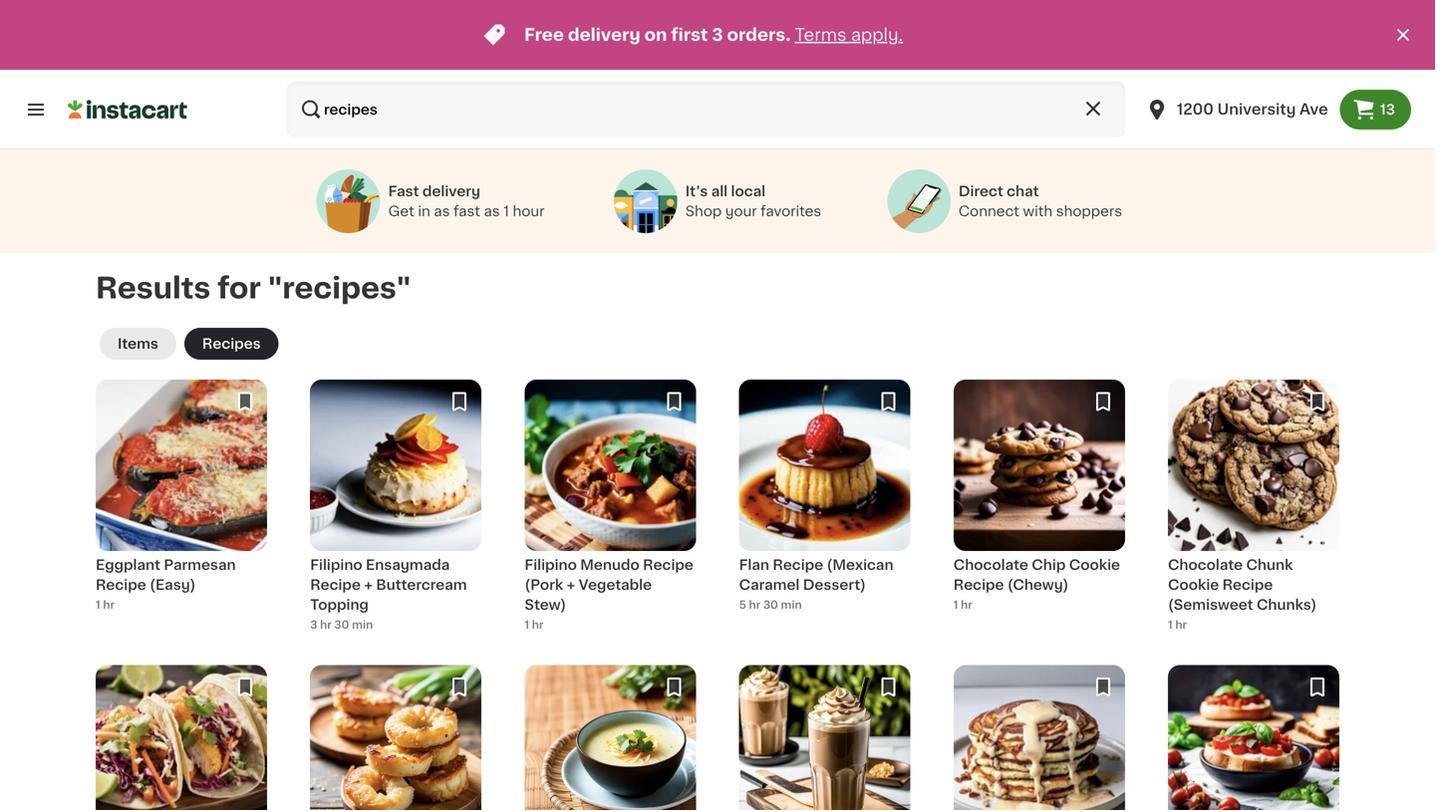 Task type: locate. For each thing, give the bounding box(es) containing it.
buttercream
[[376, 578, 467, 592]]

hr right 5
[[749, 600, 761, 611]]

3 down topping
[[310, 620, 317, 631]]

0 horizontal spatial min
[[352, 620, 373, 631]]

2 filipino from the left
[[525, 558, 577, 572]]

hr down topping
[[320, 620, 332, 631]]

0 vertical spatial 30
[[763, 600, 778, 611]]

hr down stew)
[[532, 620, 544, 631]]

1 down eggplant
[[96, 600, 100, 611]]

2 + from the left
[[567, 578, 575, 592]]

eggplant
[[96, 558, 160, 572]]

it's
[[686, 184, 708, 198]]

hr down chocolate chip cookie recipe (chewy)
[[961, 600, 973, 611]]

ensaymada
[[366, 558, 450, 572]]

apply.
[[851, 26, 903, 43]]

0 horizontal spatial delivery
[[423, 184, 480, 198]]

cookie
[[1069, 558, 1121, 572], [1168, 578, 1219, 592]]

1 vertical spatial 30
[[334, 620, 349, 631]]

None search field
[[287, 82, 1125, 138]]

Search field
[[287, 82, 1125, 138]]

+ right (pork
[[567, 578, 575, 592]]

recipe down eggplant
[[96, 578, 146, 592]]

filipino
[[310, 558, 363, 572], [525, 558, 577, 572]]

1 horizontal spatial 30
[[763, 600, 778, 611]]

30 for flan recipe (mexican caramel dessert)
[[763, 600, 778, 611]]

hr down eggplant
[[103, 600, 115, 611]]

1 horizontal spatial 3
[[712, 26, 723, 43]]

caramel
[[739, 578, 800, 592]]

chocolate inside chocolate chunk cookie recipe (semisweet chunks)
[[1168, 558, 1243, 572]]

chunks)
[[1257, 598, 1317, 612]]

1 + from the left
[[364, 578, 373, 592]]

1
[[96, 600, 100, 611], [954, 600, 959, 611], [525, 620, 529, 631], [1168, 620, 1173, 631]]

1 hr down eggplant
[[96, 600, 115, 611]]

limited time offer region
[[0, 0, 1392, 70]]

0 horizontal spatial filipino
[[310, 558, 363, 572]]

hr for eggplant parmesan recipe (easy)
[[103, 600, 115, 611]]

1 vertical spatial cookie
[[1168, 578, 1219, 592]]

stew)
[[525, 598, 566, 612]]

delivery left on
[[568, 26, 641, 43]]

0 vertical spatial delivery
[[568, 26, 641, 43]]

filipino for (pork
[[525, 558, 577, 572]]

delivery inside limited time offer region
[[568, 26, 641, 43]]

1 vertical spatial min
[[352, 620, 373, 631]]

1 down stew)
[[525, 620, 529, 631]]

recipe up "caramel"
[[773, 558, 824, 572]]

1 horizontal spatial chocolate
[[1168, 558, 1243, 572]]

0 horizontal spatial +
[[364, 578, 373, 592]]

cookie right chip
[[1069, 558, 1121, 572]]

university
[[1218, 102, 1296, 117]]

recipe card group
[[96, 380, 267, 625], [310, 380, 482, 633], [525, 380, 696, 633], [739, 380, 911, 625], [954, 380, 1125, 625], [1168, 380, 1340, 633], [96, 665, 267, 811], [310, 665, 482, 811], [525, 665, 696, 811], [739, 665, 911, 811], [954, 665, 1125, 811], [1168, 665, 1340, 811]]

for
[[217, 274, 261, 303]]

filipino up (pork
[[525, 558, 577, 572]]

hr for filipino menudo recipe (pork + vegetable stew)
[[532, 620, 544, 631]]

recipe up vegetable
[[643, 558, 694, 572]]

fast
[[388, 184, 419, 198]]

chunk
[[1247, 558, 1293, 572]]

0 horizontal spatial 30
[[334, 620, 349, 631]]

(easy)
[[150, 578, 196, 592]]

cookie inside chocolate chunk cookie recipe (semisweet chunks)
[[1168, 578, 1219, 592]]

min for +
[[352, 620, 373, 631]]

0 vertical spatial min
[[781, 600, 802, 611]]

1 chocolate from the left
[[954, 558, 1029, 572]]

ave
[[1300, 102, 1329, 117]]

+ up topping
[[364, 578, 373, 592]]

1 down (semisweet
[[1168, 620, 1173, 631]]

1 down chocolate chip cookie recipe (chewy)
[[954, 600, 959, 611]]

recipe left the (chewy)
[[954, 578, 1004, 592]]

1 filipino from the left
[[310, 558, 363, 572]]

cookie inside chocolate chip cookie recipe (chewy)
[[1069, 558, 1121, 572]]

0 vertical spatial 3
[[712, 26, 723, 43]]

delivery for fast
[[423, 184, 480, 198]]

recipe down chunk
[[1223, 578, 1273, 592]]

hr
[[103, 600, 115, 611], [749, 600, 761, 611], [961, 600, 973, 611], [320, 620, 332, 631], [532, 620, 544, 631], [1176, 620, 1187, 631]]

delivery right fast
[[423, 184, 480, 198]]

30 down "caramel"
[[763, 600, 778, 611]]

+
[[364, 578, 373, 592], [567, 578, 575, 592]]

free
[[524, 26, 564, 43]]

1 for filipino menudo recipe (pork + vegetable stew)
[[525, 620, 529, 631]]

1 horizontal spatial filipino
[[525, 558, 577, 572]]

delivery
[[568, 26, 641, 43], [423, 184, 480, 198]]

0 horizontal spatial chocolate
[[954, 558, 1029, 572]]

hr down (semisweet
[[1176, 620, 1187, 631]]

filipino inside filipino ensaymada recipe + buttercream topping
[[310, 558, 363, 572]]

0 vertical spatial cookie
[[1069, 558, 1121, 572]]

filipino up topping
[[310, 558, 363, 572]]

min for caramel
[[781, 600, 802, 611]]

recipe up topping
[[310, 578, 361, 592]]

1 horizontal spatial min
[[781, 600, 802, 611]]

cookie for (semisweet
[[1168, 578, 1219, 592]]

recipe inside flan recipe (mexican caramel dessert)
[[773, 558, 824, 572]]

3 right the first
[[712, 26, 723, 43]]

recipe card group containing flan recipe (mexican caramel dessert)
[[739, 380, 911, 625]]

1 horizontal spatial delivery
[[568, 26, 641, 43]]

13
[[1380, 103, 1396, 117]]

1 horizontal spatial +
[[567, 578, 575, 592]]

instacart logo image
[[68, 98, 187, 122]]

1 hr down stew)
[[525, 620, 544, 631]]

chocolate
[[954, 558, 1029, 572], [1168, 558, 1243, 572]]

3
[[712, 26, 723, 43], [310, 620, 317, 631]]

filipino inside filipino menudo recipe (pork + vegetable stew)
[[525, 558, 577, 572]]

dessert)
[[803, 578, 866, 592]]

recipe
[[643, 558, 694, 572], [773, 558, 824, 572], [96, 578, 146, 592], [310, 578, 361, 592], [954, 578, 1004, 592], [1223, 578, 1273, 592]]

30
[[763, 600, 778, 611], [334, 620, 349, 631]]

1 hr down chocolate chip cookie recipe (chewy)
[[954, 600, 973, 611]]

fast delivery
[[388, 184, 480, 198]]

cookie up (semisweet
[[1168, 578, 1219, 592]]

30 down topping
[[334, 620, 349, 631]]

terms
[[795, 26, 847, 43]]

(mexican
[[827, 558, 894, 572]]

1 hr down (semisweet
[[1168, 620, 1187, 631]]

13 button
[[1341, 90, 1412, 130]]

min down topping
[[352, 620, 373, 631]]

filipino ensaymada recipe + buttercream topping
[[310, 558, 467, 612]]

0 horizontal spatial 3
[[310, 620, 317, 631]]

chocolate inside chocolate chip cookie recipe (chewy)
[[954, 558, 1029, 572]]

topping
[[310, 598, 369, 612]]

recipe card group containing chocolate chip cookie recipe (chewy)
[[954, 380, 1125, 625]]

hr for flan recipe (mexican caramel dessert)
[[749, 600, 761, 611]]

1 for chocolate chip cookie recipe (chewy)
[[954, 600, 959, 611]]

1 hr
[[96, 600, 115, 611], [954, 600, 973, 611], [525, 620, 544, 631], [1168, 620, 1187, 631]]

1 vertical spatial delivery
[[423, 184, 480, 198]]

min
[[781, 600, 802, 611], [352, 620, 373, 631]]

chocolate up the (chewy)
[[954, 558, 1029, 572]]

0 horizontal spatial cookie
[[1069, 558, 1121, 572]]

chip
[[1032, 558, 1066, 572]]

recipe inside chocolate chunk cookie recipe (semisweet chunks)
[[1223, 578, 1273, 592]]

min down "caramel"
[[781, 600, 802, 611]]

all
[[712, 184, 728, 198]]

1 horizontal spatial cookie
[[1168, 578, 1219, 592]]

3 hr 30 min
[[310, 620, 373, 631]]

2 chocolate from the left
[[1168, 558, 1243, 572]]

chocolate up (semisweet
[[1168, 558, 1243, 572]]



Task type: vqa. For each thing, say whether or not it's contained in the screenshot.
Flan Recipe (Mexican Caramel Dessert)
yes



Task type: describe. For each thing, give the bounding box(es) containing it.
orders.
[[727, 26, 791, 43]]

filipino menudo recipe (pork + vegetable stew)
[[525, 558, 694, 612]]

free delivery on first 3 orders. terms apply.
[[524, 26, 903, 43]]

recipe card group containing eggplant parmesan recipe (easy)
[[96, 380, 267, 625]]

recipe card group containing filipino menudo recipe (pork + vegetable stew)
[[525, 380, 696, 633]]

1200 university ave button
[[1145, 82, 1329, 138]]

direct chat
[[959, 184, 1039, 198]]

eggplant parmesan recipe (easy)
[[96, 558, 236, 592]]

terms apply. link
[[795, 26, 903, 43]]

5 hr 30 min
[[739, 600, 802, 611]]

first
[[671, 26, 708, 43]]

(pork
[[525, 578, 563, 592]]

5
[[739, 600, 747, 611]]

1200
[[1177, 102, 1214, 117]]

direct
[[959, 184, 1004, 198]]

"recipes"
[[268, 274, 411, 303]]

+ inside filipino menudo recipe (pork + vegetable stew)
[[567, 578, 575, 592]]

1200 university ave button
[[1133, 82, 1341, 138]]

chat
[[1007, 184, 1039, 198]]

cookie for (chewy)
[[1069, 558, 1121, 572]]

flan
[[739, 558, 770, 572]]

chocolate for chocolate chunk cookie recipe (semisweet chunks)
[[1168, 558, 1243, 572]]

recipe inside filipino menudo recipe (pork + vegetable stew)
[[643, 558, 694, 572]]

results for "recipes"
[[96, 274, 411, 303]]

chocolate chip cookie recipe (chewy)
[[954, 558, 1121, 592]]

1 for eggplant parmesan recipe (easy)
[[96, 600, 100, 611]]

menudo
[[580, 558, 640, 572]]

1 for chocolate chunk cookie recipe (semisweet chunks)
[[1168, 620, 1173, 631]]

items button
[[100, 328, 176, 360]]

(semisweet
[[1168, 598, 1254, 612]]

filipino for +
[[310, 558, 363, 572]]

chocolate for chocolate chip cookie recipe (chewy)
[[954, 558, 1029, 572]]

recipe inside chocolate chip cookie recipe (chewy)
[[954, 578, 1004, 592]]

1 hr for filipino menudo recipe (pork + vegetable stew)
[[525, 620, 544, 631]]

1 hr for chocolate chip cookie recipe (chewy)
[[954, 600, 973, 611]]

recipes button
[[184, 328, 279, 360]]

vegetable
[[579, 578, 652, 592]]

1 hr for chocolate chunk cookie recipe (semisweet chunks)
[[1168, 620, 1187, 631]]

parmesan
[[164, 558, 236, 572]]

hr for chocolate chip cookie recipe (chewy)
[[961, 600, 973, 611]]

1200 university ave
[[1177, 102, 1329, 117]]

recipe card group containing chocolate chunk cookie recipe (semisweet chunks)
[[1168, 380, 1340, 633]]

hr for filipino ensaymada recipe + buttercream topping
[[320, 620, 332, 631]]

flan recipe (mexican caramel dessert)
[[739, 558, 894, 592]]

results
[[96, 274, 211, 303]]

recipe inside eggplant parmesan recipe (easy)
[[96, 578, 146, 592]]

local
[[731, 184, 766, 198]]

1 hr for eggplant parmesan recipe (easy)
[[96, 600, 115, 611]]

(chewy)
[[1008, 578, 1069, 592]]

items
[[118, 337, 158, 351]]

3 inside limited time offer region
[[712, 26, 723, 43]]

delivery for free
[[568, 26, 641, 43]]

chocolate chunk cookie recipe (semisweet chunks)
[[1168, 558, 1317, 612]]

on
[[645, 26, 667, 43]]

+ inside filipino ensaymada recipe + buttercream topping
[[364, 578, 373, 592]]

recipes
[[202, 337, 261, 351]]

recipe card group containing filipino ensaymada recipe + buttercream topping
[[310, 380, 482, 633]]

30 for filipino ensaymada recipe + buttercream topping
[[334, 620, 349, 631]]

recipe inside filipino ensaymada recipe + buttercream topping
[[310, 578, 361, 592]]

hr for chocolate chunk cookie recipe (semisweet chunks)
[[1176, 620, 1187, 631]]

1 vertical spatial 3
[[310, 620, 317, 631]]

it's all local
[[686, 184, 766, 198]]



